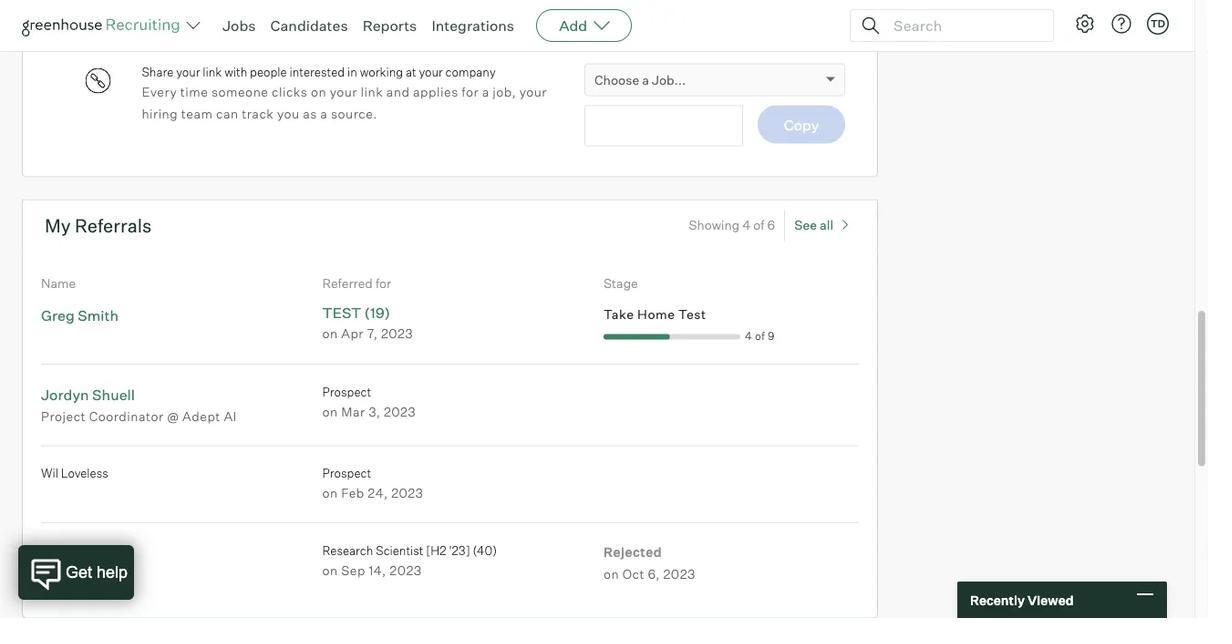 Task type: describe. For each thing, give the bounding box(es) containing it.
@
[[167, 409, 179, 425]]

test
[[323, 304, 361, 322]]

integrations
[[432, 16, 515, 35]]

0 horizontal spatial link
[[203, 65, 222, 80]]

recently
[[971, 592, 1026, 608]]

shuell
[[92, 386, 135, 404]]

prospect on feb 24, 2023
[[323, 467, 424, 502]]

company
[[446, 65, 496, 80]]

greg for greg smith
[[41, 307, 75, 325]]

hiring
[[142, 106, 178, 122]]

wil loveless
[[41, 467, 108, 481]]

see
[[795, 218, 818, 234]]

take home test
[[604, 307, 707, 323]]

(40)
[[473, 544, 497, 558]]

referred
[[323, 276, 373, 292]]

apr
[[341, 326, 364, 342]]

your right at
[[419, 65, 443, 80]]

team
[[181, 106, 213, 122]]

on inside prospect on mar 3, 2023
[[323, 404, 338, 420]]

viewed
[[1028, 592, 1074, 608]]

test
[[679, 307, 707, 323]]

td button
[[1144, 9, 1173, 38]]

oct
[[623, 567, 645, 583]]

track
[[242, 106, 274, 122]]

td button
[[1148, 13, 1170, 35]]

your right job,
[[520, 84, 547, 100]]

clicks
[[272, 84, 308, 100]]

td
[[1151, 17, 1166, 30]]

on inside prospect on feb 24, 2023
[[323, 486, 338, 502]]

and
[[387, 84, 410, 100]]

prospect on mar 3, 2023
[[323, 385, 416, 420]]

jordyn shuell link
[[41, 386, 135, 404]]

your down in
[[330, 84, 358, 100]]

at
[[406, 65, 417, 80]]

smith
[[78, 307, 119, 325]]

greg for greg thompson
[[41, 544, 68, 558]]

2023 inside research scientist [h2 '23] (40) on sep 14, 2023
[[390, 563, 422, 579]]

can
[[216, 106, 239, 122]]

in
[[348, 65, 358, 80]]

'23]
[[449, 544, 470, 558]]

reports
[[363, 16, 417, 35]]

for inside share your link with people interested in working at your company every time someone clicks on your link and applies for a job, your hiring team can track you as a source.
[[462, 84, 479, 100]]

research scientist [h2 '23] (40) on sep 14, 2023
[[323, 544, 497, 579]]

interested
[[290, 65, 345, 80]]

14,
[[369, 563, 387, 579]]

greg smith
[[41, 307, 119, 325]]

working
[[360, 65, 403, 80]]

choose
[[595, 72, 640, 88]]

mar
[[341, 404, 366, 420]]

add
[[559, 16, 588, 35]]

prospect for feb
[[323, 467, 371, 481]]

sep
[[341, 563, 366, 579]]

every
[[142, 84, 177, 100]]

candidates link
[[271, 16, 348, 35]]

referred for
[[323, 276, 392, 292]]

time
[[180, 84, 208, 100]]

rejected on oct 6, 2023
[[604, 545, 696, 583]]

3,
[[369, 404, 381, 420]]

share
[[142, 65, 174, 80]]

greg smith link
[[41, 307, 119, 325]]

wil
[[41, 467, 58, 481]]

rejected
[[604, 545, 663, 561]]

scientist
[[376, 544, 424, 558]]

1 horizontal spatial a
[[482, 84, 490, 100]]

you
[[277, 106, 300, 122]]

people
[[250, 65, 287, 80]]

take
[[604, 307, 635, 323]]

someone
[[212, 84, 269, 100]]

add button
[[537, 9, 632, 42]]

job,
[[493, 84, 517, 100]]

home
[[638, 307, 676, 323]]

all
[[820, 218, 834, 234]]

greenhouse recruiting image
[[22, 15, 186, 36]]

9
[[768, 329, 775, 343]]

reports link
[[363, 16, 417, 35]]



Task type: vqa. For each thing, say whether or not it's contained in the screenshot.
- related to Kickoff Form Tasks
no



Task type: locate. For each thing, give the bounding box(es) containing it.
on inside share your link with people interested in working at your company every time someone clicks on your link and applies for a job, your hiring team can track you as a source.
[[311, 84, 327, 100]]

with
[[225, 65, 247, 80]]

2 horizontal spatial a
[[643, 72, 650, 88]]

1 horizontal spatial for
[[462, 84, 479, 100]]

loveless
[[61, 467, 108, 481]]

2023 right 3,
[[384, 404, 416, 420]]

a left the "job..."
[[643, 72, 650, 88]]

Search text field
[[890, 12, 1037, 39]]

test (19) on apr 7, 2023
[[323, 304, 414, 342]]

on
[[311, 84, 327, 100], [323, 326, 338, 342], [323, 404, 338, 420], [323, 486, 338, 502], [323, 563, 338, 579], [604, 567, 620, 583]]

see all
[[795, 218, 834, 234]]

greg left thompson
[[41, 544, 68, 558]]

6,
[[648, 567, 661, 583]]

a right as
[[321, 106, 328, 122]]

on inside research scientist [h2 '23] (40) on sep 14, 2023
[[323, 563, 338, 579]]

recently viewed
[[971, 592, 1074, 608]]

2023 for prospect on feb 24, 2023
[[392, 486, 424, 502]]

ai
[[224, 409, 237, 425]]

0 vertical spatial 4
[[743, 218, 751, 234]]

as
[[303, 106, 317, 122]]

prospect
[[323, 385, 371, 399], [323, 467, 371, 481]]

1 prospect from the top
[[323, 385, 371, 399]]

job...
[[652, 72, 686, 88]]

on inside test (19) on apr 7, 2023
[[323, 326, 338, 342]]

1 vertical spatial 4
[[745, 329, 753, 343]]

on left the feb
[[323, 486, 338, 502]]

0 vertical spatial of
[[754, 218, 765, 234]]

my
[[45, 214, 71, 237]]

a left job,
[[482, 84, 490, 100]]

2023 inside test (19) on apr 7, 2023
[[381, 326, 414, 342]]

None text field
[[585, 106, 744, 147]]

link down working on the left top of the page
[[361, 84, 383, 100]]

see all link
[[795, 210, 856, 242]]

for down company
[[462, 84, 479, 100]]

0 vertical spatial link
[[203, 65, 222, 80]]

1 horizontal spatial link
[[361, 84, 383, 100]]

1 vertical spatial of
[[755, 329, 766, 343]]

of left 6
[[754, 218, 765, 234]]

(19)
[[365, 304, 391, 322]]

jordyn shuell project coordinator @ adept ai
[[41, 386, 237, 425]]

applies
[[413, 84, 459, 100]]

coordinator
[[89, 409, 164, 425]]

[h2
[[426, 544, 447, 558]]

prospect up mar
[[323, 385, 371, 399]]

2023 down scientist at the left of the page
[[390, 563, 422, 579]]

4
[[743, 218, 751, 234], [745, 329, 753, 343]]

0 vertical spatial for
[[462, 84, 479, 100]]

research
[[323, 544, 373, 558]]

candidates
[[271, 16, 348, 35]]

source.
[[331, 106, 378, 122]]

my referrals
[[45, 214, 152, 237]]

4 of 9
[[745, 329, 775, 343]]

1 vertical spatial for
[[376, 276, 392, 292]]

4 left 9
[[745, 329, 753, 343]]

on left apr on the left bottom
[[323, 326, 338, 342]]

2 prospect from the top
[[323, 467, 371, 481]]

on inside rejected on oct 6, 2023
[[604, 567, 620, 583]]

of left 9
[[755, 329, 766, 343]]

feb
[[341, 486, 365, 502]]

2023 right 24,
[[392, 486, 424, 502]]

0 horizontal spatial for
[[376, 276, 392, 292]]

thompson
[[70, 544, 130, 558]]

name
[[41, 276, 76, 292]]

choose a job...
[[595, 72, 686, 88]]

1 vertical spatial greg
[[41, 544, 68, 558]]

2023 for prospect on mar 3, 2023
[[384, 404, 416, 420]]

integrations link
[[432, 16, 515, 35]]

project
[[41, 409, 86, 425]]

0 vertical spatial prospect
[[323, 385, 371, 399]]

for up (19)
[[376, 276, 392, 292]]

configure image
[[1075, 13, 1097, 35]]

test (19) link
[[323, 304, 391, 322]]

a
[[643, 72, 650, 88], [482, 84, 490, 100], [321, 106, 328, 122]]

2023 for rejected on oct 6, 2023
[[664, 567, 696, 583]]

jobs
[[223, 16, 256, 35]]

share your link with people interested in working at your company every time someone clicks on your link and applies for a job, your hiring team can track you as a source.
[[142, 65, 547, 122]]

of
[[754, 218, 765, 234], [755, 329, 766, 343]]

prospect up the feb
[[323, 467, 371, 481]]

on down interested
[[311, 84, 327, 100]]

your
[[176, 65, 200, 80], [419, 65, 443, 80], [330, 84, 358, 100], [520, 84, 547, 100]]

prospect for mar
[[323, 385, 371, 399]]

prospect inside prospect on feb 24, 2023
[[323, 467, 371, 481]]

your up time on the left top
[[176, 65, 200, 80]]

2023 inside rejected on oct 6, 2023
[[664, 567, 696, 583]]

link left with on the top left
[[203, 65, 222, 80]]

or
[[139, 18, 157, 34]]

1 vertical spatial link
[[361, 84, 383, 100]]

2023 right 6,
[[664, 567, 696, 583]]

on left sep
[[323, 563, 338, 579]]

0 horizontal spatial a
[[321, 106, 328, 122]]

6
[[768, 218, 776, 234]]

referrals
[[75, 214, 152, 237]]

adept
[[183, 409, 221, 425]]

for
[[462, 84, 479, 100], [376, 276, 392, 292]]

4 left 6
[[743, 218, 751, 234]]

jordyn
[[41, 386, 89, 404]]

2023 inside prospect on feb 24, 2023
[[392, 486, 424, 502]]

prospect inside prospect on mar 3, 2023
[[323, 385, 371, 399]]

2 greg from the top
[[41, 544, 68, 558]]

on left mar
[[323, 404, 338, 420]]

7,
[[367, 326, 378, 342]]

1 greg from the top
[[41, 307, 75, 325]]

0 vertical spatial greg
[[41, 307, 75, 325]]

1 vertical spatial prospect
[[323, 467, 371, 481]]

2023 right 7,
[[381, 326, 414, 342]]

link
[[203, 65, 222, 80], [361, 84, 383, 100]]

24,
[[368, 486, 388, 502]]

on left oct
[[604, 567, 620, 583]]

jobs link
[[223, 16, 256, 35]]

2023 inside prospect on mar 3, 2023
[[384, 404, 416, 420]]

greg down the name
[[41, 307, 75, 325]]

showing
[[689, 218, 740, 234]]

2023
[[381, 326, 414, 342], [384, 404, 416, 420], [392, 486, 424, 502], [390, 563, 422, 579], [664, 567, 696, 583]]

showing 4 of 6
[[689, 218, 776, 234]]

greg thompson
[[41, 544, 130, 558]]



